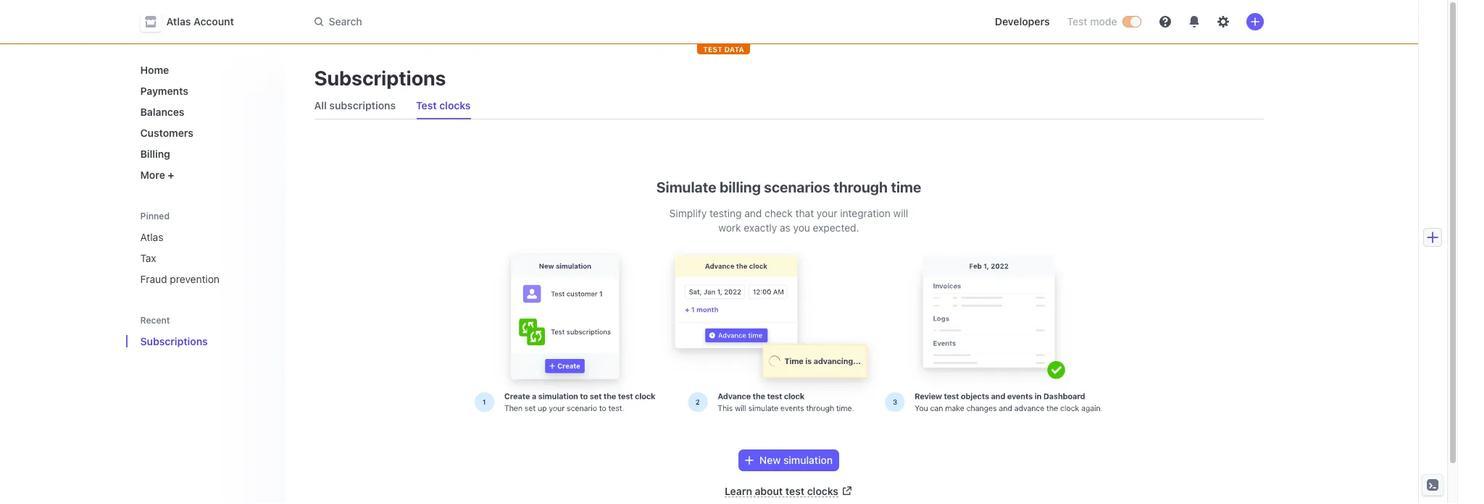 Task type: locate. For each thing, give the bounding box(es) containing it.
0 vertical spatial subscriptions
[[314, 66, 446, 90]]

exactly
[[744, 222, 777, 234]]

0 horizontal spatial subscriptions
[[140, 336, 208, 348]]

you
[[793, 222, 810, 234]]

developers link
[[989, 10, 1056, 33]]

expected.
[[813, 222, 859, 234]]

0 horizontal spatial test
[[416, 99, 437, 112]]

billing
[[720, 179, 761, 196]]

test clocks link
[[410, 96, 477, 116]]

test left mode
[[1067, 15, 1088, 28]]

data
[[724, 45, 744, 54]]

tab list
[[308, 93, 1264, 120]]

clocks
[[439, 99, 471, 112], [807, 486, 839, 498]]

simulate billing scenarios through time
[[656, 179, 921, 196]]

0 vertical spatial atlas
[[166, 15, 191, 28]]

payments link
[[134, 79, 274, 103]]

subscriptions up subscriptions
[[314, 66, 446, 90]]

search
[[329, 15, 362, 28]]

subscriptions link
[[134, 330, 253, 354]]

subscriptions down "recent"
[[140, 336, 208, 348]]

prevention
[[170, 273, 220, 286]]

new simulation
[[760, 455, 833, 467]]

pinned navigation links element
[[134, 204, 277, 291]]

subscriptions
[[314, 66, 446, 90], [140, 336, 208, 348]]

about
[[755, 486, 783, 498]]

1 vertical spatial subscriptions
[[140, 336, 208, 348]]

simplify
[[669, 207, 707, 220]]

0 vertical spatial test
[[1067, 15, 1088, 28]]

learn
[[725, 486, 752, 498]]

pinned
[[140, 211, 170, 222]]

check
[[765, 207, 793, 220]]

atlas account button
[[140, 12, 249, 32]]

test
[[786, 486, 805, 498]]

atlas inside atlas account button
[[166, 15, 191, 28]]

0 horizontal spatial atlas
[[140, 231, 163, 244]]

clear history image
[[261, 316, 269, 325]]

recent navigation links element
[[126, 309, 285, 354]]

1 horizontal spatial test
[[1067, 15, 1088, 28]]

integration
[[840, 207, 891, 220]]

1 horizontal spatial clocks
[[807, 486, 839, 498]]

1 horizontal spatial atlas
[[166, 15, 191, 28]]

mode
[[1090, 15, 1117, 28]]

test clocks
[[416, 99, 471, 112]]

atlas inside pinned element
[[140, 231, 163, 244]]

Search search field
[[306, 8, 714, 35]]

core navigation links element
[[134, 58, 274, 187]]

1 vertical spatial atlas
[[140, 231, 163, 244]]

billing
[[140, 148, 170, 160]]

tax link
[[134, 246, 274, 270]]

test inside test clocks link
[[416, 99, 437, 112]]

atlas down pinned
[[140, 231, 163, 244]]

1 vertical spatial test
[[416, 99, 437, 112]]

pinned element
[[134, 225, 274, 291]]

fraud prevention link
[[134, 267, 274, 291]]

scenarios
[[764, 179, 830, 196]]

0 vertical spatial clocks
[[439, 99, 471, 112]]

0 horizontal spatial clocks
[[439, 99, 471, 112]]

recent
[[140, 315, 170, 326]]

simulation
[[783, 455, 833, 467]]

atlas left account
[[166, 15, 191, 28]]

balances link
[[134, 100, 274, 124]]

test
[[1067, 15, 1088, 28], [416, 99, 437, 112]]

test right subscriptions
[[416, 99, 437, 112]]

home link
[[134, 58, 274, 82]]

atlas
[[166, 15, 191, 28], [140, 231, 163, 244]]

billing link
[[134, 142, 274, 166]]

atlas for atlas account
[[166, 15, 191, 28]]

svg image
[[745, 457, 754, 466]]

pin to navigation image
[[261, 336, 272, 348]]



Task type: describe. For each thing, give the bounding box(es) containing it.
test
[[703, 45, 722, 54]]

balances
[[140, 106, 184, 118]]

settings image
[[1217, 16, 1229, 28]]

time
[[891, 179, 921, 196]]

and
[[745, 207, 762, 220]]

test for test clocks
[[416, 99, 437, 112]]

+
[[168, 169, 174, 181]]

subscriptions
[[329, 99, 396, 112]]

atlas account
[[166, 15, 234, 28]]

all subscriptions link
[[308, 96, 402, 116]]

learn about test clocks
[[725, 486, 839, 498]]

payments
[[140, 85, 188, 97]]

subscriptions inside recent navigation links element
[[140, 336, 208, 348]]

home
[[140, 64, 169, 76]]

all subscriptions
[[314, 99, 396, 112]]

fraud prevention
[[140, 273, 220, 286]]

testing
[[710, 207, 742, 220]]

simulate
[[656, 179, 716, 196]]

tab list containing all subscriptions
[[308, 93, 1264, 120]]

new simulation button
[[739, 451, 839, 471]]

through
[[834, 179, 888, 196]]

new
[[760, 455, 781, 467]]

tax
[[140, 252, 156, 265]]

atlas link
[[134, 225, 274, 249]]

as
[[780, 222, 791, 234]]

help image
[[1159, 16, 1171, 28]]

more
[[140, 169, 165, 181]]

atlas for atlas
[[140, 231, 163, 244]]

test mode
[[1067, 15, 1117, 28]]

fraud
[[140, 273, 167, 286]]

test for test mode
[[1067, 15, 1088, 28]]

simplify testing and check that your integration will work exactly as you expected.
[[669, 207, 908, 234]]

your
[[817, 207, 837, 220]]

test data
[[703, 45, 744, 54]]

that
[[796, 207, 814, 220]]

customers
[[140, 127, 193, 139]]

developers
[[995, 15, 1050, 28]]

1 vertical spatial clocks
[[807, 486, 839, 498]]

all
[[314, 99, 327, 112]]

customers link
[[134, 121, 274, 145]]

more +
[[140, 169, 174, 181]]

work
[[719, 222, 741, 234]]

learn about test clocks link
[[725, 486, 853, 498]]

will
[[893, 207, 908, 220]]

account
[[194, 15, 234, 28]]

Search text field
[[306, 8, 714, 35]]

1 horizontal spatial subscriptions
[[314, 66, 446, 90]]



Task type: vqa. For each thing, say whether or not it's contained in the screenshot.
STATUS at the bottom of the page
no



